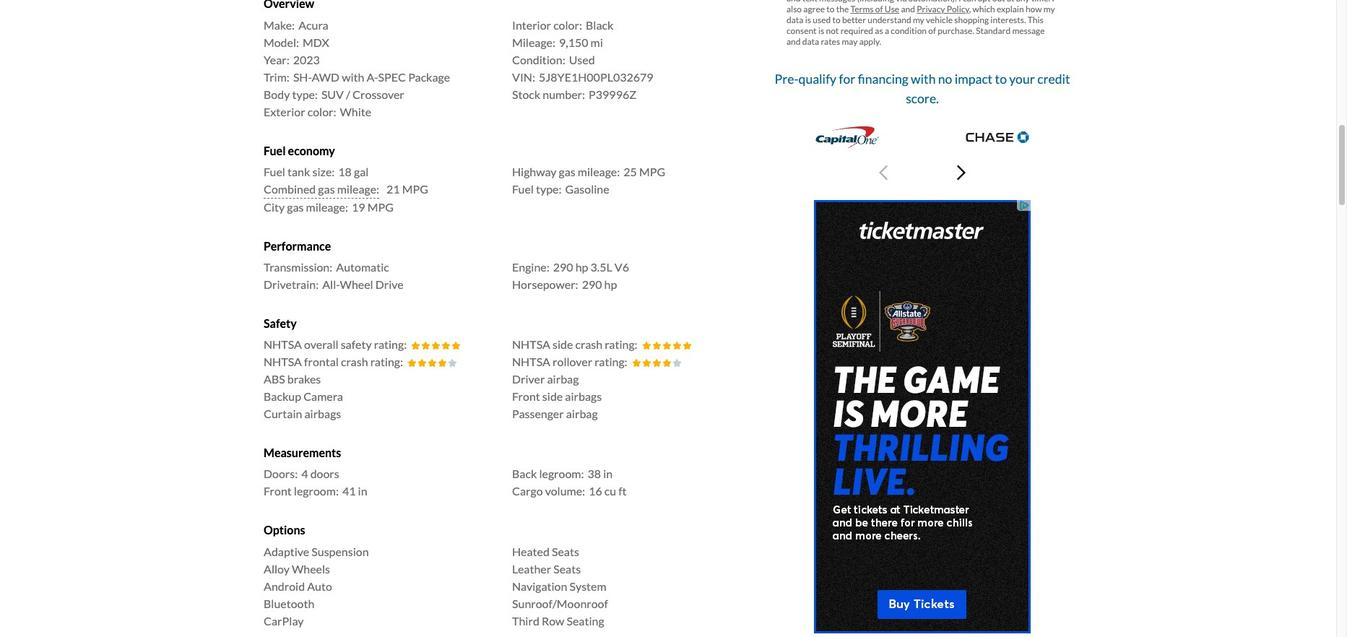 Task type: vqa. For each thing, say whether or not it's contained in the screenshot.
Transmission: on the left top
yes



Task type: locate. For each thing, give the bounding box(es) containing it.
seats up system
[[553, 562, 581, 575]]

color:
[[553, 18, 582, 32], [307, 104, 336, 118]]

0 horizontal spatial crash
[[341, 355, 368, 369]]

in inside doors: 4 doors front legroom: 41 in
[[358, 484, 367, 498]]

color: down "suv"
[[307, 104, 336, 118]]

hp down 3.5l
[[604, 277, 617, 291]]

41
[[342, 484, 356, 498]]

1 horizontal spatial is
[[818, 25, 824, 36]]

mileage:
[[578, 165, 620, 178], [337, 182, 379, 196], [306, 200, 348, 214]]

and left rates
[[787, 36, 801, 47]]

vehicle
[[926, 14, 953, 25]]

airbags down camera
[[304, 407, 341, 421]]

gasoline
[[565, 182, 609, 196]]

my left the vehicle
[[913, 14, 924, 25]]

airbag down nhtsa rollover rating:
[[547, 372, 579, 386]]

no
[[938, 72, 952, 87]]

pre-qualify for financing with no impact to your credit score. button
[[772, 64, 1073, 194]]

gas down the size:
[[318, 182, 335, 196]]

4
[[301, 467, 308, 481]]

bluetooth
[[264, 596, 314, 610]]

front down driver
[[512, 389, 540, 403]]

transmission: automatic drivetrain: all-wheel drive
[[264, 260, 404, 291]]

and right use
[[901, 3, 915, 14]]

1 horizontal spatial my
[[1044, 3, 1055, 14]]

pre-qualify for financing with no impact to your credit score.
[[775, 72, 1070, 106]]

airbag
[[547, 372, 579, 386], [566, 407, 598, 421]]

0 horizontal spatial and
[[787, 36, 801, 47]]

side up passenger
[[542, 389, 563, 403]]

1 horizontal spatial front
[[512, 389, 540, 403]]

nhtsa side crash rating:
[[512, 337, 637, 351]]

2 vertical spatial mpg
[[367, 200, 394, 214]]

hp left 3.5l
[[575, 260, 588, 274]]

engine: 290 hp 3.5l v6 horsepower: 290 hp
[[512, 260, 629, 291]]

to left your
[[995, 72, 1007, 87]]

better
[[842, 14, 866, 25]]

3.5l
[[590, 260, 612, 274]]

19
[[352, 200, 365, 214]]

wheels
[[292, 562, 330, 575]]

0 horizontal spatial front
[[264, 484, 292, 498]]

data
[[787, 14, 803, 25], [802, 36, 819, 47]]

1 vertical spatial front
[[264, 484, 292, 498]]

1 vertical spatial in
[[358, 484, 367, 498]]

rating:
[[374, 337, 407, 351], [605, 337, 637, 351], [370, 355, 403, 369], [595, 355, 627, 369]]

/
[[346, 87, 350, 101]]

1 horizontal spatial type:
[[536, 182, 562, 196]]

2 vertical spatial mileage:
[[306, 200, 348, 214]]

1 vertical spatial and
[[787, 36, 801, 47]]

type: down the "sh-"
[[292, 87, 318, 101]]

1 vertical spatial to
[[995, 72, 1007, 87]]

airbags inside abs brakes backup camera curtain airbags
[[304, 407, 341, 421]]

mpg right 21
[[402, 182, 428, 196]]

1 vertical spatial airbags
[[304, 407, 341, 421]]

2 vertical spatial fuel
[[512, 182, 534, 196]]

to inside "pre-qualify for financing with no impact to your credit score."
[[995, 72, 1007, 87]]

exterior
[[264, 104, 305, 118]]

1 vertical spatial airbag
[[566, 407, 598, 421]]

crash for side
[[575, 337, 602, 351]]

my right how
[[1044, 3, 1055, 14]]

which
[[973, 3, 995, 14]]

terms of use and privacy policy
[[850, 3, 969, 14]]

2 horizontal spatial gas
[[559, 165, 575, 178]]

0 horizontal spatial legroom:
[[294, 484, 339, 498]]

airbags inside driver airbag front side airbags passenger airbag
[[565, 389, 602, 403]]

cu
[[604, 484, 616, 498]]

for
[[839, 72, 855, 87]]

290 up horsepower:
[[553, 260, 573, 274]]

interior color: black mileage: 9,150 mi condition: used vin: 5j8ye1h00pl032679 stock number: p39996z
[[512, 18, 653, 101]]

0 horizontal spatial to
[[832, 14, 840, 25]]

0 vertical spatial legroom:
[[539, 467, 584, 481]]

1 vertical spatial of
[[928, 25, 936, 36]]

1 vertical spatial seats
[[553, 562, 581, 575]]

airbag right passenger
[[566, 407, 598, 421]]

back legroom: 38 in cargo volume: 16 cu ft
[[512, 467, 627, 498]]

1 horizontal spatial color:
[[553, 18, 582, 32]]

1 horizontal spatial airbags
[[565, 389, 602, 403]]

0 horizontal spatial color:
[[307, 104, 336, 118]]

doors:
[[264, 467, 298, 481]]

0 vertical spatial airbags
[[565, 389, 602, 403]]

alloy
[[264, 562, 290, 575]]

0 horizontal spatial 290
[[553, 260, 573, 274]]

0 horizontal spatial of
[[875, 3, 883, 14]]

package
[[408, 70, 450, 84]]

seats right "heated"
[[552, 544, 579, 558]]

rating: up nhtsa rollover rating:
[[605, 337, 637, 351]]

0 vertical spatial data
[[787, 14, 803, 25]]

leather
[[512, 562, 551, 575]]

1 horizontal spatial to
[[995, 72, 1007, 87]]

crash
[[575, 337, 602, 351], [341, 355, 368, 369]]

color: up 9,150
[[553, 18, 582, 32]]

is left the used
[[805, 14, 811, 25]]

abs brakes backup camera curtain airbags
[[264, 372, 343, 421]]

nhtsa for nhtsa rollover rating:
[[512, 355, 550, 369]]

in
[[603, 467, 613, 481], [358, 484, 367, 498]]

0 vertical spatial hp
[[575, 260, 588, 274]]

crash down safety
[[341, 355, 368, 369]]

acura
[[298, 18, 328, 32]]

condition:
[[512, 52, 565, 66]]

0 vertical spatial type:
[[292, 87, 318, 101]]

38
[[588, 467, 601, 481]]

2 horizontal spatial mpg
[[639, 165, 665, 178]]

1 vertical spatial fuel
[[264, 165, 285, 178]]

1 horizontal spatial of
[[928, 25, 936, 36]]

of
[[875, 3, 883, 14], [928, 25, 936, 36]]

0 horizontal spatial mpg
[[367, 200, 394, 214]]

condition
[[891, 25, 927, 36]]

suv
[[321, 87, 344, 101]]

1 vertical spatial mpg
[[402, 182, 428, 196]]

9,150
[[559, 35, 588, 49]]

side
[[553, 337, 573, 351], [542, 389, 563, 403]]

crash up rollover
[[575, 337, 602, 351]]

1 horizontal spatial in
[[603, 467, 613, 481]]

0 vertical spatial in
[[603, 467, 613, 481]]

nhtsa for nhtsa side crash rating:
[[512, 337, 550, 351]]

nhtsa
[[264, 337, 302, 351], [512, 337, 550, 351], [264, 355, 302, 369], [512, 355, 550, 369]]

0 vertical spatial side
[[553, 337, 573, 351]]

suspension
[[312, 544, 369, 558]]

fuel
[[264, 143, 286, 157], [264, 165, 285, 178], [512, 182, 534, 196]]

1 vertical spatial hp
[[604, 277, 617, 291]]

is
[[805, 14, 811, 25], [818, 25, 824, 36]]

how
[[1026, 3, 1042, 14]]

fuel economy
[[264, 143, 335, 157]]

nhtsa frontal crash rating:
[[264, 355, 403, 369]]

2 vertical spatial gas
[[287, 200, 304, 214]]

1 vertical spatial crash
[[341, 355, 368, 369]]

0 horizontal spatial my
[[913, 14, 924, 25]]

and
[[901, 3, 915, 14], [787, 36, 801, 47]]

legroom: up volume:
[[539, 467, 584, 481]]

0 horizontal spatial type:
[[292, 87, 318, 101]]

make:
[[264, 18, 295, 32]]

1 horizontal spatial gas
[[318, 182, 335, 196]]

mpg right 25
[[639, 165, 665, 178]]

in right 38
[[603, 467, 613, 481]]

gas
[[559, 165, 575, 178], [318, 182, 335, 196], [287, 200, 304, 214]]

0 vertical spatial airbag
[[547, 372, 579, 386]]

volume:
[[545, 484, 585, 498]]

290 down 3.5l
[[582, 277, 602, 291]]

1 horizontal spatial legroom:
[[539, 467, 584, 481]]

0 vertical spatial to
[[832, 14, 840, 25]]

camera
[[303, 389, 343, 403]]

rating: for nhtsa overall safety rating:
[[374, 337, 407, 351]]

seats
[[552, 544, 579, 558], [553, 562, 581, 575]]

trim:
[[264, 70, 290, 84]]

stock
[[512, 87, 540, 101]]

0 vertical spatial front
[[512, 389, 540, 403]]

abs
[[264, 372, 285, 386]]

nhtsa for nhtsa overall safety rating:
[[264, 337, 302, 351]]

1 horizontal spatial 290
[[582, 277, 602, 291]]

my
[[1044, 3, 1055, 14], [913, 14, 924, 25]]

mpg inside highway gas mileage: 25 mpg fuel type: gasoline
[[639, 165, 665, 178]]

android
[[264, 579, 305, 593]]

0 horizontal spatial hp
[[575, 260, 588, 274]]

mileage: up 'gasoline'
[[578, 165, 620, 178]]

1 horizontal spatial hp
[[604, 277, 617, 291]]

is left not
[[818, 25, 824, 36]]

awd
[[312, 70, 340, 84]]

brakes
[[287, 372, 321, 386]]

gas down combined
[[287, 200, 304, 214]]

fuel down highway
[[512, 182, 534, 196]]

airbags down rollover
[[565, 389, 602, 403]]

privacy policy link
[[917, 3, 969, 14]]

apply.
[[859, 36, 881, 47]]

1 vertical spatial side
[[542, 389, 563, 403]]

1 horizontal spatial crash
[[575, 337, 602, 351]]

with up /
[[342, 70, 364, 84]]

mpg right 19
[[367, 200, 394, 214]]

type: down highway
[[536, 182, 562, 196]]

mpg
[[639, 165, 665, 178], [402, 182, 428, 196], [367, 200, 394, 214]]

0 vertical spatial color:
[[553, 18, 582, 32]]

type:
[[292, 87, 318, 101], [536, 182, 562, 196]]

color: inside make: acura model: mdx year: 2023 trim: sh-awd with a-spec package body type: suv / crossover exterior color: white
[[307, 104, 336, 118]]

fuel up combined
[[264, 165, 285, 178]]

1 vertical spatial type:
[[536, 182, 562, 196]]

front
[[512, 389, 540, 403], [264, 484, 292, 498]]

with up score.
[[911, 72, 936, 87]]

mileage: down gal
[[337, 182, 379, 196]]

black
[[586, 18, 614, 32]]

of down privacy
[[928, 25, 936, 36]]

measurements
[[264, 446, 341, 460]]

to right the used
[[832, 14, 840, 25]]

0 vertical spatial mpg
[[639, 165, 665, 178]]

1 horizontal spatial mpg
[[402, 182, 428, 196]]

rating: right safety
[[374, 337, 407, 351]]

0 horizontal spatial airbags
[[304, 407, 341, 421]]

drive
[[375, 277, 404, 291]]

side inside driver airbag front side airbags passenger airbag
[[542, 389, 563, 403]]

1 horizontal spatial with
[[911, 72, 936, 87]]

legroom: down the doors
[[294, 484, 339, 498]]

type: inside highway gas mileage: 25 mpg fuel type: gasoline
[[536, 182, 562, 196]]

horsepower:
[[512, 277, 578, 291]]

in right 41
[[358, 484, 367, 498]]

1 vertical spatial color:
[[307, 104, 336, 118]]

0 vertical spatial fuel
[[264, 143, 286, 157]]

0 horizontal spatial with
[[342, 70, 364, 84]]

gas up 'gasoline'
[[559, 165, 575, 178]]

mi
[[591, 35, 603, 49]]

data left the used
[[787, 14, 803, 25]]

legroom: inside doors: 4 doors front legroom: 41 in
[[294, 484, 339, 498]]

1 vertical spatial data
[[802, 36, 819, 47]]

mileage: left 19
[[306, 200, 348, 214]]

1 horizontal spatial and
[[901, 3, 915, 14]]

rating: down safety
[[370, 355, 403, 369]]

with
[[342, 70, 364, 84], [911, 72, 936, 87]]

gas inside highway gas mileage: 25 mpg fuel type: gasoline
[[559, 165, 575, 178]]

front down doors:
[[264, 484, 292, 498]]

0 vertical spatial mileage:
[[578, 165, 620, 178]]

standard
[[976, 25, 1011, 36]]

fuel left economy
[[264, 143, 286, 157]]

0 vertical spatial gas
[[559, 165, 575, 178]]

data left rates
[[802, 36, 819, 47]]

of left use
[[875, 3, 883, 14]]

0 vertical spatial crash
[[575, 337, 602, 351]]

1 vertical spatial legroom:
[[294, 484, 339, 498]]

airbags
[[565, 389, 602, 403], [304, 407, 341, 421]]

0 horizontal spatial in
[[358, 484, 367, 498]]

rating: for nhtsa side crash rating:
[[605, 337, 637, 351]]

fuel inside fuel tank size: 18 gal combined gas mileage: 21 mpg city gas mileage: 19 mpg
[[264, 165, 285, 178]]

side up nhtsa rollover rating:
[[553, 337, 573, 351]]



Task type: describe. For each thing, give the bounding box(es) containing it.
0 vertical spatial seats
[[552, 544, 579, 558]]

all-
[[322, 277, 340, 291]]

crossover
[[353, 87, 404, 101]]

driver
[[512, 372, 545, 386]]

18
[[338, 165, 352, 178]]

25
[[624, 165, 637, 178]]

as
[[875, 25, 883, 36]]

passenger
[[512, 407, 564, 421]]

safety
[[264, 316, 297, 330]]

v6
[[614, 260, 629, 274]]

spec
[[378, 70, 406, 84]]

tank
[[287, 165, 310, 178]]

doors: 4 doors front legroom: 41 in
[[264, 467, 367, 498]]

drivetrain:
[[264, 277, 319, 291]]

fuel for fuel tank size: 18 gal combined gas mileage: 21 mpg city gas mileage: 19 mpg
[[264, 165, 285, 178]]

mileage:
[[512, 35, 555, 49]]

third
[[512, 614, 539, 627]]

0 horizontal spatial gas
[[287, 200, 304, 214]]

advertisement region
[[814, 200, 1031, 634]]

options
[[264, 523, 305, 537]]

used
[[569, 52, 595, 66]]

terms of use link
[[850, 3, 899, 14]]

interior
[[512, 18, 551, 32]]

pre-
[[775, 72, 799, 87]]

0 vertical spatial 290
[[553, 260, 573, 274]]

legroom: inside back legroom: 38 in cargo volume: 16 cu ft
[[539, 467, 584, 481]]

doors
[[310, 467, 339, 481]]

engine:
[[512, 260, 549, 274]]

chevron right image
[[957, 164, 966, 181]]

with inside make: acura model: mdx year: 2023 trim: sh-awd with a-spec package body type: suv / crossover exterior color: white
[[342, 70, 364, 84]]

overall
[[304, 337, 338, 351]]

size:
[[312, 165, 335, 178]]

year:
[[264, 52, 289, 66]]

make: acura model: mdx year: 2023 trim: sh-awd with a-spec package body type: suv / crossover exterior color: white
[[264, 18, 450, 118]]

highway
[[512, 165, 556, 178]]

impact
[[955, 72, 993, 87]]

p39996z
[[589, 87, 636, 101]]

privacy
[[917, 3, 945, 14]]

1 vertical spatial gas
[[318, 182, 335, 196]]

financing
[[858, 72, 908, 87]]

rating: for nhtsa frontal crash rating:
[[370, 355, 403, 369]]

front inside driver airbag front side airbags passenger airbag
[[512, 389, 540, 403]]

chevron left image
[[879, 164, 888, 181]]

automatic
[[336, 260, 389, 274]]

in inside back legroom: 38 in cargo volume: 16 cu ft
[[603, 467, 613, 481]]

2023
[[293, 52, 320, 66]]

navigation
[[512, 579, 567, 593]]

21
[[386, 182, 400, 196]]

heated seats leather seats navigation system sunroof/moonroof third row seating
[[512, 544, 608, 627]]

transmission:
[[264, 260, 332, 274]]

back
[[512, 467, 537, 481]]

message
[[1012, 25, 1045, 36]]

number:
[[543, 87, 585, 101]]

gal
[[354, 165, 369, 178]]

of inside , which explain how my data is used to better understand my vehicle shopping interests. this consent is not required as a condition of purchase. standard message and data rates may apply.
[[928, 25, 936, 36]]

policy
[[947, 3, 969, 14]]

1 vertical spatial mileage:
[[337, 182, 379, 196]]

consent
[[787, 25, 817, 36]]

used
[[813, 14, 831, 25]]

combined
[[264, 182, 316, 196]]

rating: right rollover
[[595, 355, 627, 369]]

cargo
[[512, 484, 543, 498]]

a
[[885, 25, 889, 36]]

backup
[[264, 389, 301, 403]]

terms
[[850, 3, 874, 14]]

sh-
[[293, 70, 312, 84]]

and inside , which explain how my data is used to better understand my vehicle shopping interests. this consent is not required as a condition of purchase. standard message and data rates may apply.
[[787, 36, 801, 47]]

fuel tank size: 18 gal combined gas mileage: 21 mpg city gas mileage: 19 mpg
[[264, 165, 428, 214]]

5j8ye1h00pl032679
[[539, 70, 653, 84]]

16
[[589, 484, 602, 498]]

fuel inside highway gas mileage: 25 mpg fuel type: gasoline
[[512, 182, 534, 196]]

nhtsa rollover rating:
[[512, 355, 627, 369]]

economy
[[288, 143, 335, 157]]

performance
[[264, 239, 331, 253]]

understand
[[868, 14, 911, 25]]

color: inside interior color: black mileage: 9,150 mi condition: used vin: 5j8ye1h00pl032679 stock number: p39996z
[[553, 18, 582, 32]]

,
[[969, 3, 971, 14]]

ft
[[618, 484, 627, 498]]

white
[[340, 104, 371, 118]]

0 vertical spatial and
[[901, 3, 915, 14]]

mdx
[[303, 35, 329, 49]]

system
[[569, 579, 606, 593]]

adaptive suspension alloy wheels android auto bluetooth carplay
[[264, 544, 369, 627]]

1 vertical spatial 290
[[582, 277, 602, 291]]

shopping
[[954, 14, 989, 25]]

city
[[264, 200, 285, 214]]

front inside doors: 4 doors front legroom: 41 in
[[264, 484, 292, 498]]

qualify
[[799, 72, 836, 87]]

0 vertical spatial of
[[875, 3, 883, 14]]

type: inside make: acura model: mdx year: 2023 trim: sh-awd with a-spec package body type: suv / crossover exterior color: white
[[292, 87, 318, 101]]

purchase.
[[938, 25, 974, 36]]

with inside "pre-qualify for financing with no impact to your credit score."
[[911, 72, 936, 87]]

to inside , which explain how my data is used to better understand my vehicle shopping interests. this consent is not required as a condition of purchase. standard message and data rates may apply.
[[832, 14, 840, 25]]

frontal
[[304, 355, 339, 369]]

fuel for fuel economy
[[264, 143, 286, 157]]

rates
[[821, 36, 840, 47]]

nhtsa for nhtsa frontal crash rating:
[[264, 355, 302, 369]]

carplay
[[264, 614, 304, 627]]

seating
[[567, 614, 604, 627]]

mileage: inside highway gas mileage: 25 mpg fuel type: gasoline
[[578, 165, 620, 178]]

crash for frontal
[[341, 355, 368, 369]]

credit
[[1037, 72, 1070, 87]]

0 horizontal spatial is
[[805, 14, 811, 25]]



